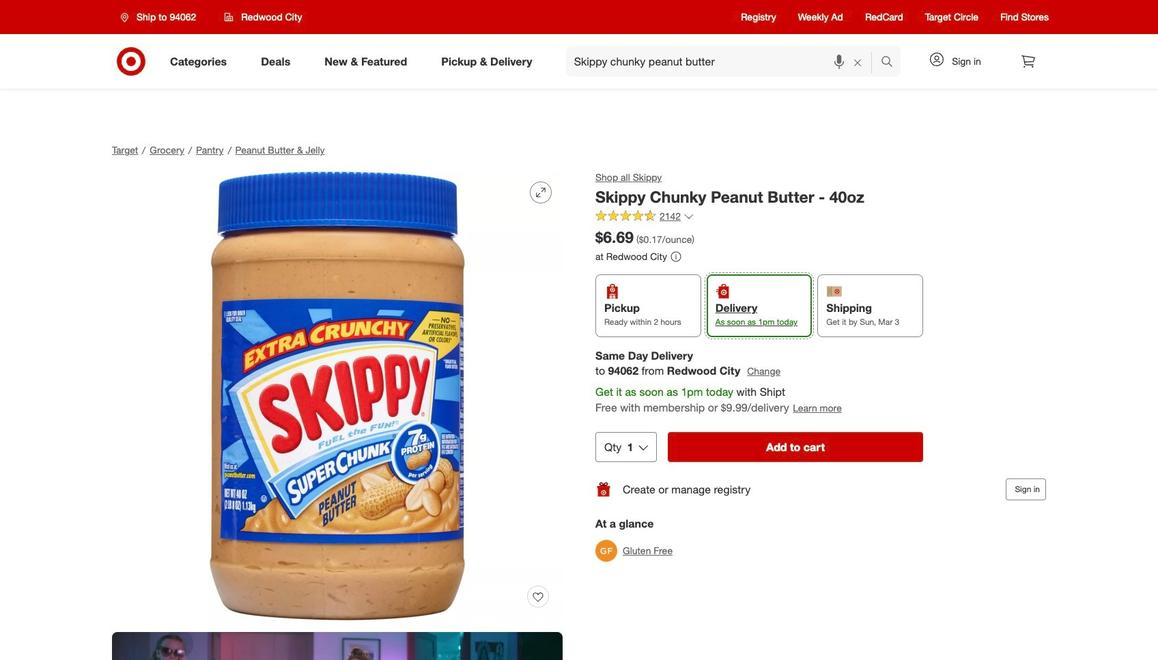 Task type: describe. For each thing, give the bounding box(es) containing it.
What can we help you find? suggestions appear below search field
[[566, 46, 885, 76]]

image gallery element
[[112, 171, 563, 660]]



Task type: locate. For each thing, give the bounding box(es) containing it.
skippy chunky peanut butter - 40oz, 1 of 16 image
[[112, 171, 563, 622]]



Task type: vqa. For each thing, say whether or not it's contained in the screenshot.
image gallery element
yes



